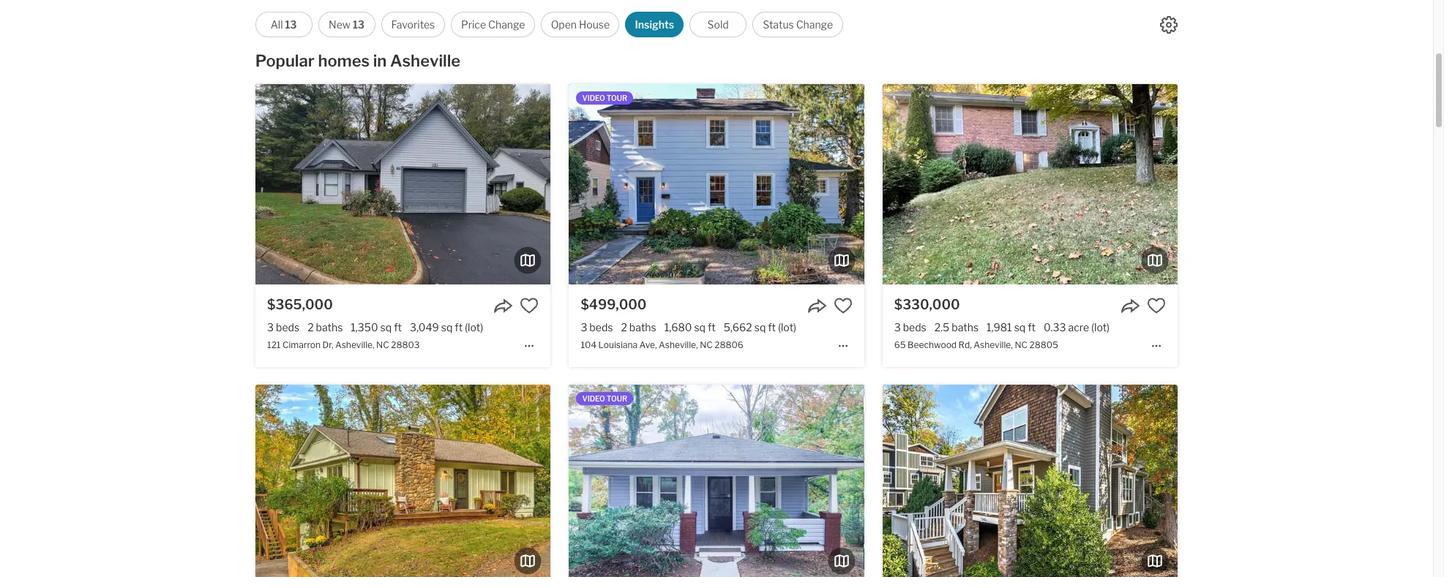 Task type: locate. For each thing, give the bounding box(es) containing it.
2 asheville, from the left
[[659, 340, 698, 351]]

1 horizontal spatial asheville,
[[659, 340, 698, 351]]

video
[[582, 94, 605, 103], [582, 395, 605, 404]]

favorite button image
[[834, 297, 853, 316], [1147, 297, 1166, 316]]

2 photo of 121 cimarron dr, asheville, nc 28803 image from the left
[[256, 84, 551, 285]]

1 2 baths from the left
[[308, 322, 343, 334]]

photo of 65 beechwood rd, asheville, nc 28805 image
[[588, 84, 883, 285], [883, 84, 1178, 285], [1178, 84, 1445, 285]]

change inside price change radio
[[489, 18, 525, 31]]

1 video tour from the top
[[582, 94, 628, 103]]

3 for $499,000
[[581, 322, 588, 334]]

2 photo of 104 louisiana ave, asheville, nc 28806 image from the left
[[569, 84, 865, 285]]

2 up louisiana
[[621, 322, 627, 334]]

121 cimarron dr, asheville, nc 28803
[[267, 340, 420, 351]]

1 baths from the left
[[316, 322, 343, 334]]

3 beds for $365,000
[[267, 322, 300, 334]]

3
[[267, 322, 274, 334], [581, 322, 588, 334], [895, 322, 901, 334]]

sq for $499,000
[[695, 322, 706, 334]]

Status Change radio
[[753, 12, 844, 37]]

0 horizontal spatial 2
[[308, 322, 314, 334]]

5 ft from the left
[[1028, 322, 1036, 334]]

1 horizontal spatial favorite button checkbox
[[834, 297, 853, 316]]

3 photo of 39 spooks branch ext, asheville, nc 28804 image from the left
[[551, 385, 846, 578]]

1 photo of 65 beechwood rd, asheville, nc 28805 image from the left
[[588, 84, 883, 285]]

asheville,
[[335, 340, 375, 351], [659, 340, 698, 351], [974, 340, 1013, 351]]

ave,
[[640, 340, 657, 351]]

3 beds from the left
[[903, 322, 927, 334]]

0 horizontal spatial 3 beds
[[267, 322, 300, 334]]

2 horizontal spatial beds
[[903, 322, 927, 334]]

1 (lot) from the left
[[465, 322, 483, 334]]

0 horizontal spatial baths
[[316, 322, 343, 334]]

3 ft from the left
[[708, 322, 716, 334]]

in
[[373, 51, 387, 70]]

2 horizontal spatial favorite button checkbox
[[1147, 297, 1166, 316]]

2 favorite button image from the left
[[1147, 297, 1166, 316]]

ft right 5,662
[[768, 322, 776, 334]]

2 for $365,000
[[308, 322, 314, 334]]

change right price
[[489, 18, 525, 31]]

1 vertical spatial video
[[582, 395, 605, 404]]

1 vertical spatial video tour
[[582, 395, 628, 404]]

1 horizontal spatial favorite button image
[[1147, 297, 1166, 316]]

3 photo of 84 bassett rd, asheville, nc 28804 image from the left
[[1178, 385, 1445, 578]]

3 nc from the left
[[1015, 340, 1028, 351]]

3 sq from the left
[[695, 322, 706, 334]]

(lot)
[[465, 322, 483, 334], [778, 322, 797, 334], [1092, 322, 1110, 334]]

nc
[[377, 340, 389, 351], [700, 340, 713, 351], [1015, 340, 1028, 351]]

2 (lot) from the left
[[778, 322, 797, 334]]

2 baths for $499,000
[[621, 322, 657, 334]]

2.5
[[935, 322, 950, 334]]

28803
[[391, 340, 420, 351]]

nc for $365,000
[[377, 340, 389, 351]]

1 nc from the left
[[377, 340, 389, 351]]

sq right 1,680
[[695, 322, 706, 334]]

2 video tour from the top
[[582, 395, 628, 404]]

3 photo of 121 cimarron dr, asheville, nc 28803 image from the left
[[551, 84, 846, 285]]

1,350 sq ft
[[351, 322, 402, 334]]

0 horizontal spatial nc
[[377, 340, 389, 351]]

5,662 sq ft (lot)
[[724, 322, 797, 334]]

2 horizontal spatial asheville,
[[974, 340, 1013, 351]]

2 horizontal spatial 3
[[895, 322, 901, 334]]

0 horizontal spatial beds
[[276, 322, 300, 334]]

Sold radio
[[690, 12, 747, 37]]

favorite button checkbox
[[520, 297, 539, 316], [834, 297, 853, 316], [1147, 297, 1166, 316]]

1 horizontal spatial 13
[[353, 18, 365, 31]]

5,662
[[724, 322, 753, 334]]

2 3 beds from the left
[[581, 322, 613, 334]]

2 2 baths from the left
[[621, 322, 657, 334]]

3 up "104"
[[581, 322, 588, 334]]

2 photo of 33 liberty st, asheville, nc 28803 image from the left
[[569, 385, 865, 578]]

0 horizontal spatial 2 baths
[[308, 322, 343, 334]]

tour for 3rd photo of 33 liberty st, asheville, nc 28803 from right
[[607, 395, 628, 404]]

1 photo of 84 bassett rd, asheville, nc 28804 image from the left
[[588, 385, 883, 578]]

0.33
[[1044, 322, 1067, 334]]

5 sq from the left
[[1015, 322, 1026, 334]]

status change
[[763, 18, 833, 31]]

ft up '28805'
[[1028, 322, 1036, 334]]

1 horizontal spatial baths
[[630, 322, 657, 334]]

1,981 sq ft
[[987, 322, 1036, 334]]

ft up 28806
[[708, 322, 716, 334]]

1 horizontal spatial nc
[[700, 340, 713, 351]]

104 louisiana ave, asheville, nc 28806
[[581, 340, 744, 351]]

change right status
[[797, 18, 833, 31]]

ft for $330,000
[[1028, 322, 1036, 334]]

photo of 39 spooks branch ext, asheville, nc 28804 image
[[0, 385, 256, 578], [256, 385, 551, 578], [551, 385, 846, 578]]

video tour for 3rd photo of 33 liberty st, asheville, nc 28803 from right
[[582, 395, 628, 404]]

1 asheville, from the left
[[335, 340, 375, 351]]

13
[[285, 18, 297, 31], [353, 18, 365, 31]]

ft right 3,049
[[455, 322, 463, 334]]

1 horizontal spatial 3 beds
[[581, 322, 613, 334]]

nc down 1,350 sq ft
[[377, 340, 389, 351]]

3 beds
[[267, 322, 300, 334], [581, 322, 613, 334], [895, 322, 927, 334]]

13 right new
[[353, 18, 365, 31]]

13 for new 13
[[353, 18, 365, 31]]

2 horizontal spatial 3 beds
[[895, 322, 927, 334]]

photo of 33 liberty st, asheville, nc 28803 image
[[274, 385, 569, 578], [569, 385, 865, 578], [864, 385, 1160, 578]]

0 horizontal spatial 13
[[285, 18, 297, 31]]

all 13
[[271, 18, 297, 31]]

13 right all
[[285, 18, 297, 31]]

0 horizontal spatial 3
[[267, 322, 274, 334]]

beds for $330,000
[[903, 322, 927, 334]]

0 horizontal spatial favorite button checkbox
[[520, 297, 539, 316]]

(lot) right 3,049
[[465, 322, 483, 334]]

2 tour from the top
[[607, 395, 628, 404]]

baths
[[316, 322, 343, 334], [630, 322, 657, 334], [952, 322, 979, 334]]

2 3 from the left
[[581, 322, 588, 334]]

1 3 from the left
[[267, 322, 274, 334]]

beds for $499,000
[[590, 322, 613, 334]]

change for price change
[[489, 18, 525, 31]]

homes
[[318, 51, 370, 70]]

price
[[461, 18, 486, 31]]

3 beds up 65 at bottom
[[895, 322, 927, 334]]

1 change from the left
[[489, 18, 525, 31]]

1,350
[[351, 322, 378, 334]]

1 horizontal spatial 2
[[621, 322, 627, 334]]

13 inside new radio
[[353, 18, 365, 31]]

1 ft from the left
[[394, 322, 402, 334]]

0 vertical spatial video tour
[[582, 94, 628, 103]]

3 beds up "104"
[[581, 322, 613, 334]]

$499,000
[[581, 297, 647, 313]]

1 vertical spatial tour
[[607, 395, 628, 404]]

nc left 28806
[[700, 340, 713, 351]]

sold
[[708, 18, 729, 31]]

1 beds from the left
[[276, 322, 300, 334]]

2 horizontal spatial nc
[[1015, 340, 1028, 351]]

asheville, down 1,350
[[335, 340, 375, 351]]

2 horizontal spatial baths
[[952, 322, 979, 334]]

baths for $499,000
[[630, 322, 657, 334]]

3,049
[[410, 322, 439, 334]]

3 baths from the left
[[952, 322, 979, 334]]

sq right 1,350
[[381, 322, 392, 334]]

asheville, down 1,981
[[974, 340, 1013, 351]]

2 baths up ave,
[[621, 322, 657, 334]]

Favorites radio
[[381, 12, 445, 37]]

$365,000
[[267, 297, 333, 313]]

3 3 beds from the left
[[895, 322, 927, 334]]

2 ft from the left
[[455, 322, 463, 334]]

ft up "28803"
[[394, 322, 402, 334]]

2 13 from the left
[[353, 18, 365, 31]]

2 up cimarron
[[308, 322, 314, 334]]

2 baths for $365,000
[[308, 322, 343, 334]]

beechwood
[[908, 340, 957, 351]]

3 photo of 65 beechwood rd, asheville, nc 28805 image from the left
[[1178, 84, 1445, 285]]

status
[[763, 18, 794, 31]]

1 favorite button image from the left
[[834, 297, 853, 316]]

beds up 121
[[276, 322, 300, 334]]

3 up 65 at bottom
[[895, 322, 901, 334]]

open
[[551, 18, 577, 31]]

beds up "104"
[[590, 322, 613, 334]]

0 horizontal spatial asheville,
[[335, 340, 375, 351]]

2 nc from the left
[[700, 340, 713, 351]]

change inside status change option
[[797, 18, 833, 31]]

3 3 from the left
[[895, 322, 901, 334]]

option group
[[255, 12, 844, 37]]

1 horizontal spatial change
[[797, 18, 833, 31]]

2 favorite button checkbox from the left
[[834, 297, 853, 316]]

2 2 from the left
[[621, 322, 627, 334]]

favorite button image
[[520, 297, 539, 316]]

2 photo of 84 bassett rd, asheville, nc 28804 image from the left
[[883, 385, 1178, 578]]

nc down 1,981 sq ft
[[1015, 340, 1028, 351]]

13 for all 13
[[285, 18, 297, 31]]

3 for $330,000
[[895, 322, 901, 334]]

beds
[[276, 322, 300, 334], [590, 322, 613, 334], [903, 322, 927, 334]]

1 horizontal spatial (lot)
[[778, 322, 797, 334]]

change
[[489, 18, 525, 31], [797, 18, 833, 31]]

3 favorite button checkbox from the left
[[1147, 297, 1166, 316]]

baths up the rd,
[[952, 322, 979, 334]]

photo of 121 cimarron dr, asheville, nc 28803 image
[[0, 84, 256, 285], [256, 84, 551, 285], [551, 84, 846, 285]]

0 vertical spatial video
[[582, 94, 605, 103]]

0 horizontal spatial (lot)
[[465, 322, 483, 334]]

2 baths
[[308, 322, 343, 334], [621, 322, 657, 334]]

baths up dr,
[[316, 322, 343, 334]]

3 asheville, from the left
[[974, 340, 1013, 351]]

baths up ave,
[[630, 322, 657, 334]]

2 horizontal spatial (lot)
[[1092, 322, 1110, 334]]

3 up 121
[[267, 322, 274, 334]]

2
[[308, 322, 314, 334], [621, 322, 627, 334]]

photo of 84 bassett rd, asheville, nc 28804 image
[[588, 385, 883, 578], [883, 385, 1178, 578], [1178, 385, 1445, 578]]

photo of 104 louisiana ave, asheville, nc 28806 image
[[274, 84, 569, 285], [569, 84, 865, 285], [864, 84, 1160, 285]]

(lot) for $365,000
[[465, 322, 483, 334]]

sq right 3,049
[[441, 322, 453, 334]]

1 3 beds from the left
[[267, 322, 300, 334]]

2 baths up dr,
[[308, 322, 343, 334]]

1 video from the top
[[582, 94, 605, 103]]

0 horizontal spatial change
[[489, 18, 525, 31]]

asheville, for $330,000
[[974, 340, 1013, 351]]

0 horizontal spatial favorite button image
[[834, 297, 853, 316]]

2 baths from the left
[[630, 322, 657, 334]]

1 sq from the left
[[381, 322, 392, 334]]

(lot) right 5,662
[[778, 322, 797, 334]]

2 photo of 39 spooks branch ext, asheville, nc 28804 image from the left
[[256, 385, 551, 578]]

13 inside "all" radio
[[285, 18, 297, 31]]

favorite button image for $499,000
[[834, 297, 853, 316]]

New radio
[[318, 12, 375, 37]]

1 favorite button checkbox from the left
[[520, 297, 539, 316]]

favorites
[[391, 18, 435, 31]]

favorite button checkbox for $365,000
[[520, 297, 539, 316]]

1 photo of 33 liberty st, asheville, nc 28803 image from the left
[[274, 385, 569, 578]]

beds up 65 at bottom
[[903, 322, 927, 334]]

2 beds from the left
[[590, 322, 613, 334]]

sq right 1,981
[[1015, 322, 1026, 334]]

1 horizontal spatial 2 baths
[[621, 322, 657, 334]]

ft
[[394, 322, 402, 334], [455, 322, 463, 334], [708, 322, 716, 334], [768, 322, 776, 334], [1028, 322, 1036, 334]]

video tour
[[582, 94, 628, 103], [582, 395, 628, 404]]

1 tour from the top
[[607, 94, 628, 103]]

3 beds up 121
[[267, 322, 300, 334]]

(lot) right acre
[[1092, 322, 1110, 334]]

2 for $499,000
[[621, 322, 627, 334]]

tour
[[607, 94, 628, 103], [607, 395, 628, 404]]

2 change from the left
[[797, 18, 833, 31]]

0 vertical spatial tour
[[607, 94, 628, 103]]

house
[[579, 18, 610, 31]]

sq right 5,662
[[755, 322, 766, 334]]

1 horizontal spatial 3
[[581, 322, 588, 334]]

1 horizontal spatial beds
[[590, 322, 613, 334]]

asheville, down 1,680
[[659, 340, 698, 351]]

1 2 from the left
[[308, 322, 314, 334]]

sq
[[381, 322, 392, 334], [441, 322, 453, 334], [695, 322, 706, 334], [755, 322, 766, 334], [1015, 322, 1026, 334]]

1 13 from the left
[[285, 18, 297, 31]]

acre
[[1069, 322, 1090, 334]]

insights
[[635, 18, 675, 31]]

favorite button image for $330,000
[[1147, 297, 1166, 316]]

ft for $365,000
[[394, 322, 402, 334]]

$330,000
[[895, 297, 961, 313]]



Task type: describe. For each thing, give the bounding box(es) containing it.
nc for $330,000
[[1015, 340, 1028, 351]]

1,680 sq ft
[[665, 322, 716, 334]]

3 beds for $330,000
[[895, 322, 927, 334]]

2 sq from the left
[[441, 322, 453, 334]]

4 ft from the left
[[768, 322, 776, 334]]

beds for $365,000
[[276, 322, 300, 334]]

new
[[329, 18, 351, 31]]

price change
[[461, 18, 525, 31]]

3 (lot) from the left
[[1092, 322, 1110, 334]]

3 photo of 33 liberty st, asheville, nc 28803 image from the left
[[864, 385, 1160, 578]]

new 13
[[329, 18, 365, 31]]

2.5 baths
[[935, 322, 979, 334]]

popular
[[255, 51, 315, 70]]

favorite button checkbox for $330,000
[[1147, 297, 1166, 316]]

dr,
[[323, 340, 334, 351]]

baths for $330,000
[[952, 322, 979, 334]]

1 photo of 121 cimarron dr, asheville, nc 28803 image from the left
[[0, 84, 256, 285]]

tour for first photo of 104 louisiana ave, asheville, nc 28806
[[607, 94, 628, 103]]

asheville, for $365,000
[[335, 340, 375, 351]]

4 sq from the left
[[755, 322, 766, 334]]

All radio
[[255, 12, 312, 37]]

video tour for first photo of 104 louisiana ave, asheville, nc 28806
[[582, 94, 628, 103]]

1 photo of 39 spooks branch ext, asheville, nc 28804 image from the left
[[0, 385, 256, 578]]

(lot) for $499,000
[[778, 322, 797, 334]]

option group containing all
[[255, 12, 844, 37]]

popular homes in asheville
[[255, 51, 461, 70]]

open house
[[551, 18, 610, 31]]

all
[[271, 18, 283, 31]]

ft for $499,000
[[708, 322, 716, 334]]

asheville
[[390, 51, 461, 70]]

asheville, for $499,000
[[659, 340, 698, 351]]

3 photo of 104 louisiana ave, asheville, nc 28806 image from the left
[[864, 84, 1160, 285]]

rd,
[[959, 340, 972, 351]]

28806
[[715, 340, 744, 351]]

1,680
[[665, 322, 692, 334]]

104
[[581, 340, 597, 351]]

baths for $365,000
[[316, 322, 343, 334]]

Open House radio
[[541, 12, 620, 37]]

sq for $330,000
[[1015, 322, 1026, 334]]

1,981
[[987, 322, 1013, 334]]

change for status change
[[797, 18, 833, 31]]

Insights radio
[[626, 12, 684, 37]]

28805
[[1030, 340, 1059, 351]]

3,049 sq ft (lot)
[[410, 322, 483, 334]]

sq for $365,000
[[381, 322, 392, 334]]

3 for $365,000
[[267, 322, 274, 334]]

3 beds for $499,000
[[581, 322, 613, 334]]

2 video from the top
[[582, 395, 605, 404]]

1 photo of 104 louisiana ave, asheville, nc 28806 image from the left
[[274, 84, 569, 285]]

0.33 acre (lot)
[[1044, 322, 1110, 334]]

65
[[895, 340, 906, 351]]

favorite button checkbox for $499,000
[[834, 297, 853, 316]]

louisiana
[[599, 340, 638, 351]]

2 photo of 65 beechwood rd, asheville, nc 28805 image from the left
[[883, 84, 1178, 285]]

Price Change radio
[[451, 12, 536, 37]]

65 beechwood rd, asheville, nc 28805
[[895, 340, 1059, 351]]

nc for $499,000
[[700, 340, 713, 351]]

121
[[267, 340, 281, 351]]

cimarron
[[283, 340, 321, 351]]



Task type: vqa. For each thing, say whether or not it's contained in the screenshot.
About's PAYMENT
no



